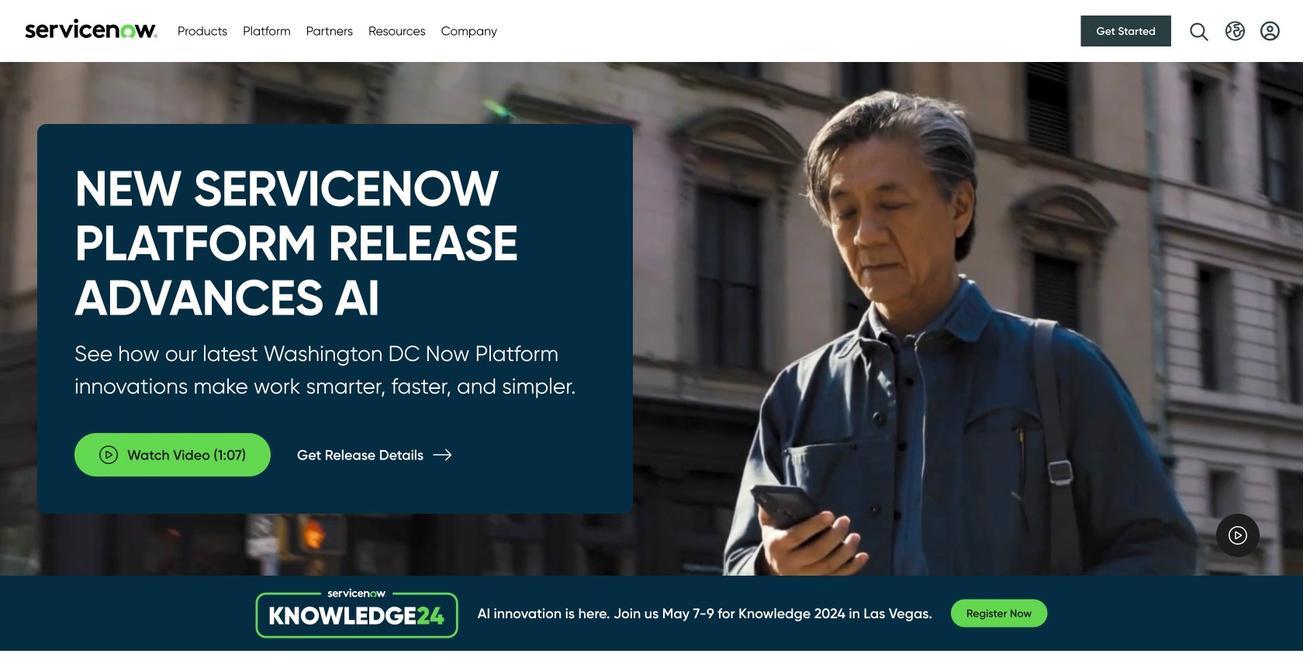 Task type: locate. For each thing, give the bounding box(es) containing it.
go to servicenow account image
[[1261, 21, 1280, 41]]

play ambient video image
[[1229, 527, 1247, 546]]

select your country image
[[1226, 21, 1245, 41]]



Task type: describe. For each thing, give the bounding box(es) containing it.
play ambient video element
[[1216, 514, 1260, 558]]

servicenow image
[[23, 18, 159, 38]]



Task type: vqa. For each thing, say whether or not it's contained in the screenshot.
Solutions Link
no



